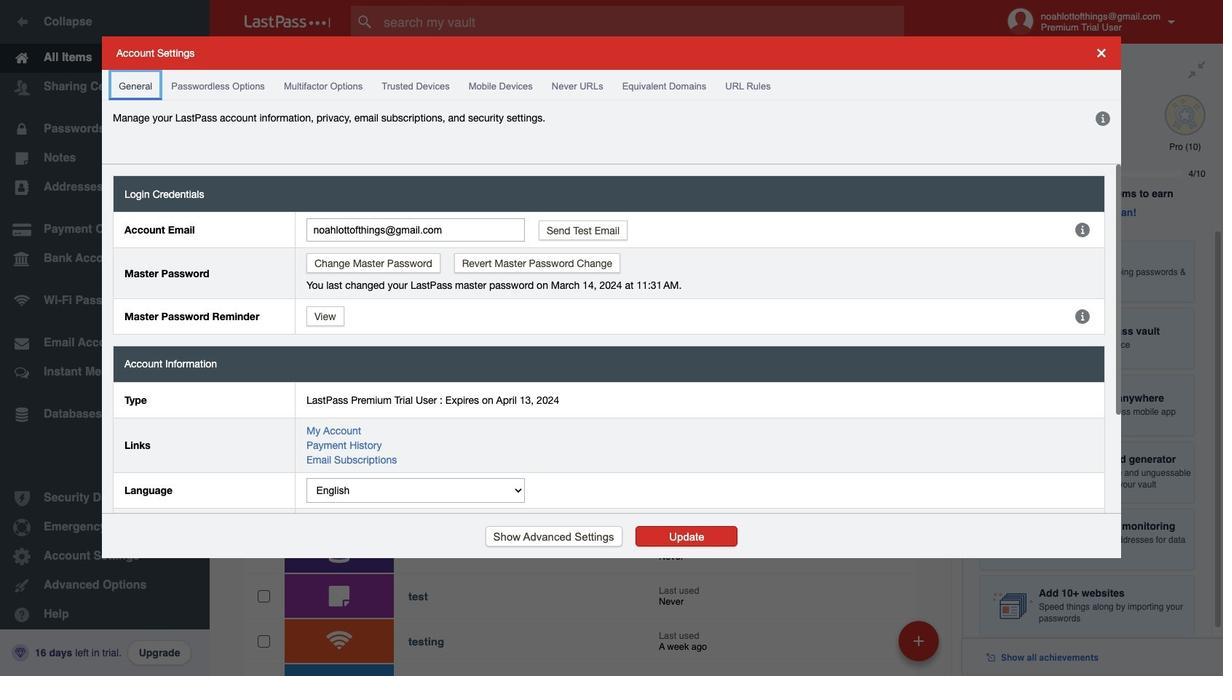 Task type: locate. For each thing, give the bounding box(es) containing it.
vault options navigation
[[210, 44, 963, 87]]

search my vault text field
[[351, 6, 933, 38]]

main navigation navigation
[[0, 0, 210, 677]]

new item navigation
[[894, 617, 948, 677]]



Task type: describe. For each thing, give the bounding box(es) containing it.
new item image
[[914, 636, 924, 646]]

lastpass image
[[245, 15, 331, 28]]

Search search field
[[351, 6, 933, 38]]



Task type: vqa. For each thing, say whether or not it's contained in the screenshot.
New item ELEMENT
no



